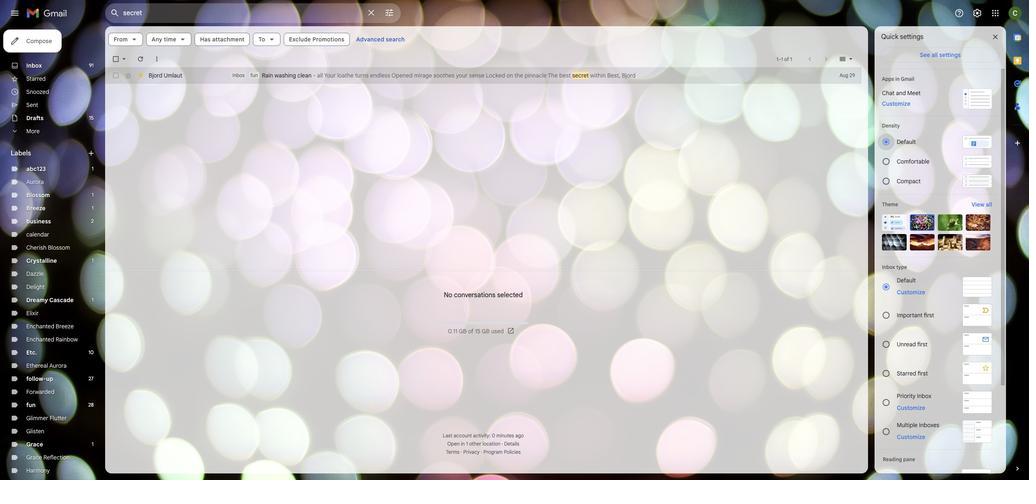 Task type: vqa. For each thing, say whether or not it's contained in the screenshot.


Task type: locate. For each thing, give the bounding box(es) containing it.
blossom
[[26, 192, 50, 199], [48, 244, 70, 252]]

27
[[88, 376, 94, 382]]

customize for multiple inboxes
[[897, 434, 925, 441]]

0 horizontal spatial bjord
[[149, 72, 162, 79]]

delight
[[26, 284, 45, 291]]

0 horizontal spatial all
[[317, 72, 323, 79]]

row containing bjord umlaut
[[105, 67, 862, 84]]

customize button down and
[[877, 99, 916, 109]]

has attachment button
[[195, 33, 250, 46]]

default down the 'type' at the bottom right
[[897, 277, 916, 285]]

quick settings element
[[881, 33, 924, 48]]

2 grace from the top
[[26, 455, 42, 462]]

last
[[443, 433, 453, 439]]

2 horizontal spatial all
[[986, 201, 992, 209]]

first
[[924, 312, 934, 319], [917, 341, 928, 349], [918, 370, 928, 378]]

location
[[483, 442, 501, 448]]

first up priority inbox
[[918, 370, 928, 378]]

has attachment
[[200, 36, 245, 43]]

has
[[200, 36, 211, 43]]

policies
[[504, 450, 521, 456]]

0 vertical spatial grace
[[26, 442, 43, 449]]

bjord right best,
[[622, 72, 636, 79]]

elixir link
[[26, 310, 39, 318]]

customize down priority inbox
[[897, 405, 925, 412]]

activity:
[[473, 433, 491, 439]]

bjord
[[149, 72, 162, 79], [622, 72, 636, 79]]

1
[[777, 56, 779, 62], [781, 56, 783, 62], [790, 56, 792, 62], [92, 166, 94, 172], [92, 192, 94, 198], [92, 205, 94, 212], [92, 258, 94, 264], [92, 297, 94, 304], [466, 442, 468, 448], [92, 442, 94, 448]]

in down account
[[461, 442, 465, 448]]

cherish
[[26, 244, 46, 252]]

grace reflection
[[26, 455, 70, 462]]

None search field
[[105, 3, 401, 23]]

all right the view
[[986, 201, 992, 209]]

customize button for priority inbox
[[892, 404, 930, 413]]

rain
[[262, 72, 273, 79]]

all right -
[[317, 72, 323, 79]]

customize button down multiple
[[892, 433, 930, 443]]

settings right see at the right of the page
[[940, 51, 961, 59]]

enchanted rainbow link
[[26, 336, 78, 344]]

0 horizontal spatial in
[[461, 442, 465, 448]]

1 vertical spatial all
[[317, 72, 323, 79]]

starred up snoozed
[[26, 75, 46, 83]]

fun
[[251, 72, 258, 78], [26, 402, 36, 410]]

1 vertical spatial of
[[468, 328, 474, 336]]

1 vertical spatial blossom
[[48, 244, 70, 252]]

starred
[[26, 75, 46, 83], [897, 370, 916, 378]]

more
[[26, 128, 40, 135]]

important first
[[897, 312, 934, 319]]

aurora link
[[26, 179, 44, 186]]

in right apps
[[896, 76, 900, 82]]

labels navigation
[[0, 26, 105, 481]]

0 vertical spatial of
[[785, 56, 789, 62]]

first right unread
[[917, 341, 928, 349]]

0 horizontal spatial breeze
[[26, 205, 46, 212]]

customize button up "important"
[[892, 288, 930, 298]]

1 horizontal spatial all
[[932, 51, 938, 59]]

1 vertical spatial enchanted
[[26, 336, 54, 344]]

1 horizontal spatial gb
[[482, 328, 490, 336]]

1 horizontal spatial breeze
[[56, 323, 74, 331]]

customize down multiple
[[897, 434, 925, 441]]

0 vertical spatial settings
[[900, 33, 924, 41]]

1 grace from the top
[[26, 442, 43, 449]]

· right the terms at the bottom left of page
[[461, 450, 462, 456]]

of right the 0.11
[[468, 328, 474, 336]]

sent link
[[26, 101, 38, 109]]

0.11
[[448, 328, 457, 336]]

first right "important"
[[924, 312, 934, 319]]

selected
[[497, 292, 523, 300]]

to button
[[253, 33, 280, 46]]

1 horizontal spatial settings
[[940, 51, 961, 59]]

customize for default
[[897, 289, 925, 297]]

abc123
[[26, 166, 46, 173]]

enchanted breeze
[[26, 323, 74, 331]]

all inside "view all" button
[[986, 201, 992, 209]]

fun up glimmer at the bottom left
[[26, 402, 36, 410]]

compose
[[26, 37, 52, 45]]

1 vertical spatial settings
[[940, 51, 961, 59]]

1 enchanted from the top
[[26, 323, 54, 331]]

privacy
[[463, 450, 480, 456]]

ago
[[515, 433, 524, 439]]

starred inside labels navigation
[[26, 75, 46, 83]]

enchanted
[[26, 323, 54, 331], [26, 336, 54, 344]]

enchanted for enchanted rainbow
[[26, 336, 54, 344]]

quick
[[881, 33, 899, 41]]

aug 29
[[840, 72, 855, 78]]

last account activity: 0 minutes ago open in 1 other location · details terms · privacy · program policies
[[443, 433, 524, 456]]

exclude promotions button
[[284, 33, 350, 46]]

washing
[[275, 72, 296, 79]]

all inside row
[[317, 72, 323, 79]]

more button
[[0, 125, 99, 138]]

customize up "important"
[[897, 289, 925, 297]]

0 vertical spatial fun
[[251, 72, 258, 78]]

grace for the grace link
[[26, 442, 43, 449]]

account
[[454, 433, 472, 439]]

etc.
[[26, 350, 37, 357]]

inbox type
[[882, 265, 907, 271]]

chat
[[882, 90, 895, 97]]

row inside no conversations selected main content
[[105, 67, 862, 84]]

1 vertical spatial default
[[897, 277, 916, 285]]

see
[[920, 51, 930, 59]]

customize button down priority inbox
[[892, 404, 930, 413]]

main menu image
[[10, 8, 20, 18]]

2 vertical spatial first
[[918, 370, 928, 378]]

· right privacy link
[[481, 450, 482, 456]]

enchanted up the etc. "link"
[[26, 336, 54, 344]]

turns
[[355, 72, 369, 79]]

0 horizontal spatial gb
[[459, 328, 467, 336]]

enchanted down elixir link
[[26, 323, 54, 331]]

settings
[[900, 33, 924, 41], [940, 51, 961, 59]]

labels heading
[[11, 150, 87, 158]]

1 vertical spatial fun
[[26, 402, 36, 410]]

inbox type element
[[882, 265, 992, 271]]

row
[[105, 67, 862, 84]]

0 vertical spatial default
[[897, 138, 916, 146]]

0 vertical spatial first
[[924, 312, 934, 319]]

2 enchanted from the top
[[26, 336, 54, 344]]

0 vertical spatial enchanted
[[26, 323, 54, 331]]

reading pane element
[[883, 457, 992, 463]]

customize
[[882, 100, 911, 108], [897, 289, 925, 297], [897, 405, 925, 412], [897, 434, 925, 441]]

all
[[932, 51, 938, 59], [317, 72, 323, 79], [986, 201, 992, 209]]

in inside last account activity: 0 minutes ago open in 1 other location · details terms · privacy · program policies
[[461, 442, 465, 448]]

tab list
[[1006, 26, 1029, 451]]

gb left "used"
[[482, 328, 490, 336]]

breeze up rainbow
[[56, 323, 74, 331]]

unread
[[897, 341, 916, 349]]

–
[[779, 56, 781, 62]]

breeze
[[26, 205, 46, 212], [56, 323, 74, 331]]

1 horizontal spatial starred
[[897, 370, 916, 378]]

bjord down more image
[[149, 72, 162, 79]]

labels
[[11, 150, 31, 158]]

0 horizontal spatial 15
[[89, 115, 94, 121]]

settings right quick
[[900, 33, 924, 41]]

default up 'comfortable'
[[897, 138, 916, 146]]

blossom up the crystalline
[[48, 244, 70, 252]]

inbox left rain
[[232, 72, 245, 78]]

grace
[[26, 442, 43, 449], [26, 455, 42, 462]]

elixir
[[26, 310, 39, 318]]

0 vertical spatial breeze
[[26, 205, 46, 212]]

refresh image
[[136, 55, 145, 63]]

0 horizontal spatial starred
[[26, 75, 46, 83]]

0 vertical spatial all
[[932, 51, 938, 59]]

inbox left the 'type' at the bottom right
[[882, 265, 895, 271]]

advanced search options image
[[381, 5, 398, 21]]

0 vertical spatial starred
[[26, 75, 46, 83]]

no conversations selected
[[444, 292, 523, 300]]

1 horizontal spatial aurora
[[49, 363, 67, 370]]

0 vertical spatial in
[[896, 76, 900, 82]]

support image
[[955, 8, 964, 18]]

exclude
[[289, 36, 311, 43]]

None checkbox
[[112, 55, 120, 63], [112, 71, 120, 80], [112, 55, 120, 63], [112, 71, 120, 80]]

2 vertical spatial all
[[986, 201, 992, 209]]

minutes
[[496, 433, 514, 439]]

0 horizontal spatial fun
[[26, 402, 36, 410]]

glimmer
[[26, 415, 48, 423]]

1 horizontal spatial fun
[[251, 72, 258, 78]]

grace down the grace link
[[26, 455, 42, 462]]

1 vertical spatial grace
[[26, 455, 42, 462]]

breeze down blossom link
[[26, 205, 46, 212]]

· up the program policies link
[[502, 442, 503, 448]]

open
[[447, 442, 460, 448]]

time
[[164, 36, 176, 43]]

all right see at the right of the page
[[932, 51, 938, 59]]

inbox up starred "link"
[[26, 62, 42, 69]]

1 vertical spatial first
[[917, 341, 928, 349]]

fun left rain
[[251, 72, 258, 78]]

important
[[897, 312, 923, 319]]

aurora up up
[[49, 363, 67, 370]]

customize down and
[[882, 100, 911, 108]]

0 vertical spatial aurora
[[26, 179, 44, 186]]

of right –
[[785, 56, 789, 62]]

breeze link
[[26, 205, 46, 212]]

grace down the glisten 'link'
[[26, 442, 43, 449]]

1 vertical spatial starred
[[897, 370, 916, 378]]

comfortable
[[897, 158, 930, 166]]

1 vertical spatial in
[[461, 442, 465, 448]]

your
[[456, 72, 468, 79]]

0 horizontal spatial of
[[468, 328, 474, 336]]

other
[[469, 442, 481, 448]]

1 vertical spatial aurora
[[49, 363, 67, 370]]

customize button for default
[[892, 288, 930, 298]]

customize button for chat and meet
[[877, 99, 916, 109]]

default
[[897, 138, 916, 146], [897, 277, 916, 285]]

locked
[[486, 72, 505, 79]]

view all
[[972, 201, 992, 209]]

1 horizontal spatial 15
[[475, 328, 481, 336]]

aurora down abc123
[[26, 179, 44, 186]]

0.11 gb of 15 gb used
[[448, 328, 504, 336]]

blossom up breeze link
[[26, 192, 50, 199]]

search
[[386, 36, 405, 43]]

all inside see all settings button
[[932, 51, 938, 59]]

2 gb from the left
[[482, 328, 490, 336]]

starred up priority
[[897, 370, 916, 378]]

clear search image
[[363, 5, 380, 21]]

aurora
[[26, 179, 44, 186], [49, 363, 67, 370]]

gb right the 0.11
[[459, 328, 467, 336]]

1 horizontal spatial ·
[[481, 450, 482, 456]]

1 horizontal spatial bjord
[[622, 72, 636, 79]]

1 vertical spatial 15
[[475, 328, 481, 336]]

customize for priority inbox
[[897, 405, 925, 412]]

settings image
[[973, 8, 982, 18]]

0 vertical spatial 15
[[89, 115, 94, 121]]



Task type: describe. For each thing, give the bounding box(es) containing it.
view
[[972, 201, 985, 209]]

0 horizontal spatial ·
[[461, 450, 462, 456]]

gmail image
[[26, 5, 71, 21]]

1 bjord from the left
[[149, 72, 162, 79]]

details
[[504, 442, 519, 448]]

1 gb from the left
[[459, 328, 467, 336]]

advanced search button
[[353, 32, 408, 47]]

glimmer flutter link
[[26, 415, 67, 423]]

grace for grace reflection
[[26, 455, 42, 462]]

multiple
[[897, 422, 918, 429]]

harmony link
[[26, 468, 50, 475]]

within
[[590, 72, 606, 79]]

terms link
[[446, 450, 460, 456]]

1 inside last account activity: 0 minutes ago open in 1 other location · details terms · privacy · program policies
[[466, 442, 468, 448]]

2 bjord from the left
[[622, 72, 636, 79]]

first for unread first
[[917, 341, 928, 349]]

view all button
[[967, 200, 997, 210]]

reading
[[883, 457, 902, 463]]

pane
[[904, 457, 915, 463]]

customize button for multiple inboxes
[[892, 433, 930, 443]]

29
[[850, 72, 855, 78]]

from
[[114, 36, 128, 43]]

reading pane
[[883, 457, 915, 463]]

meet
[[908, 90, 921, 97]]

the
[[515, 72, 523, 79]]

attachment
[[212, 36, 245, 43]]

0
[[492, 433, 495, 439]]

umlaut
[[164, 72, 182, 79]]

enchanted for enchanted breeze
[[26, 323, 54, 331]]

promotions
[[313, 36, 344, 43]]

inbox inside labels navigation
[[26, 62, 42, 69]]

apps
[[882, 76, 894, 82]]

first for starred first
[[918, 370, 928, 378]]

grace reflection link
[[26, 455, 70, 462]]

follow-up
[[26, 376, 53, 383]]

fun inside row
[[251, 72, 258, 78]]

snoozed
[[26, 88, 49, 96]]

apps in gmail
[[882, 76, 915, 82]]

up
[[46, 376, 53, 383]]

follow link to manage storage image
[[507, 328, 515, 336]]

density
[[882, 123, 900, 129]]

all for view
[[986, 201, 992, 209]]

follow-
[[26, 376, 46, 383]]

1 default from the top
[[897, 138, 916, 146]]

rainbow
[[56, 336, 78, 344]]

flutter
[[50, 415, 67, 423]]

compact
[[897, 178, 921, 185]]

dazzle link
[[26, 271, 44, 278]]

sense
[[469, 72, 485, 79]]

opened
[[392, 72, 413, 79]]

details link
[[504, 442, 519, 448]]

0 horizontal spatial aurora
[[26, 179, 44, 186]]

first for important first
[[924, 312, 934, 319]]

91
[[89, 62, 94, 69]]

starred for starred "link"
[[26, 75, 46, 83]]

starred for starred first
[[897, 370, 916, 378]]

toggle split pane mode image
[[839, 55, 847, 63]]

ethereal aurora link
[[26, 363, 67, 370]]

inboxes
[[919, 422, 940, 429]]

glisten link
[[26, 428, 44, 436]]

search mail image
[[108, 6, 122, 21]]

all for see
[[932, 51, 938, 59]]

2 horizontal spatial ·
[[502, 442, 503, 448]]

blossom link
[[26, 192, 50, 199]]

privacy link
[[463, 450, 480, 456]]

display density element
[[882, 123, 992, 129]]

abc123 link
[[26, 166, 46, 173]]

glisten
[[26, 428, 44, 436]]

etc. link
[[26, 350, 37, 357]]

used
[[491, 328, 504, 336]]

cherish blossom link
[[26, 244, 70, 252]]

bjord umlaut
[[149, 72, 182, 79]]

1 horizontal spatial in
[[896, 76, 900, 82]]

unread first
[[897, 341, 928, 349]]

2 default from the top
[[897, 277, 916, 285]]

on
[[507, 72, 513, 79]]

exclude promotions
[[289, 36, 344, 43]]

best
[[559, 72, 571, 79]]

endless
[[370, 72, 390, 79]]

ethereal
[[26, 363, 48, 370]]

15 inside no conversations selected main content
[[475, 328, 481, 336]]

terms
[[446, 450, 460, 456]]

28
[[88, 403, 94, 409]]

inbox right priority
[[917, 393, 932, 400]]

cascade
[[49, 297, 74, 304]]

inbox inside row
[[232, 72, 245, 78]]

program policies link
[[484, 450, 521, 456]]

delight link
[[26, 284, 45, 291]]

business
[[26, 218, 51, 225]]

no conversations selected main content
[[105, 26, 868, 474]]

reflection
[[43, 455, 70, 462]]

soothes
[[434, 72, 455, 79]]

program
[[484, 450, 503, 456]]

clean
[[297, 72, 312, 79]]

customize inside the chat and meet customize
[[882, 100, 911, 108]]

harmony
[[26, 468, 50, 475]]

priority
[[897, 393, 916, 400]]

0 horizontal spatial settings
[[900, 33, 924, 41]]

fun inside labels navigation
[[26, 402, 36, 410]]

gmail
[[901, 76, 915, 82]]

inbox link
[[26, 62, 42, 69]]

crystalline link
[[26, 258, 57, 265]]

no
[[444, 292, 452, 300]]

secret
[[572, 72, 589, 79]]

-
[[313, 72, 316, 79]]

1 vertical spatial breeze
[[56, 323, 74, 331]]

multiple inboxes
[[897, 422, 940, 429]]

glimmer flutter
[[26, 415, 67, 423]]

theme element
[[882, 201, 898, 209]]

drafts link
[[26, 115, 44, 122]]

enchanted breeze link
[[26, 323, 74, 331]]

15 inside labels navigation
[[89, 115, 94, 121]]

best,
[[607, 72, 621, 79]]

any time
[[152, 36, 176, 43]]

pinnacle
[[525, 72, 547, 79]]

1 horizontal spatial of
[[785, 56, 789, 62]]

starred link
[[26, 75, 46, 83]]

0 vertical spatial blossom
[[26, 192, 50, 199]]

Search mail text field
[[123, 9, 361, 17]]

settings inside button
[[940, 51, 961, 59]]

more image
[[153, 55, 161, 63]]



